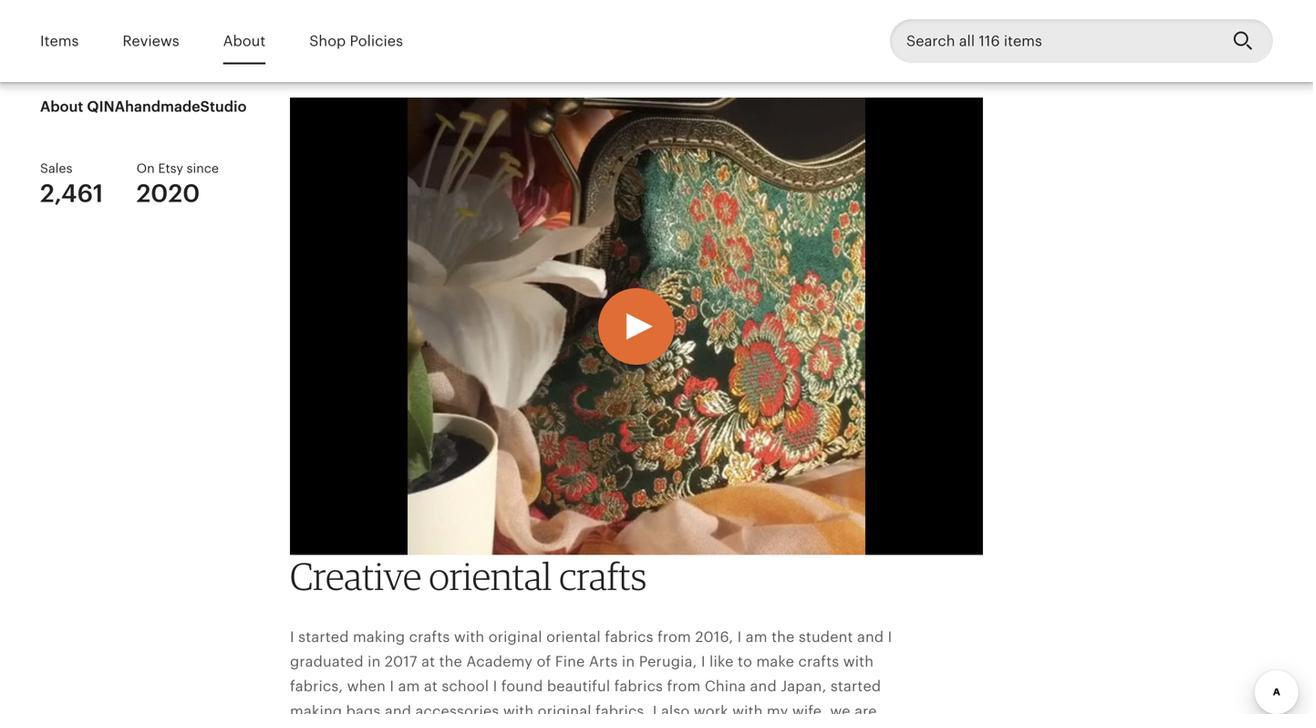 Task type: locate. For each thing, give the bounding box(es) containing it.
making left bags
[[290, 703, 342, 714]]

1 vertical spatial started
[[831, 678, 881, 695]]

and right bags
[[385, 703, 411, 714]]

making
[[353, 629, 405, 645], [290, 703, 342, 714]]

1 horizontal spatial started
[[831, 678, 881, 695]]

0 vertical spatial started
[[298, 629, 349, 645]]

work
[[694, 703, 728, 714]]

in
[[368, 653, 381, 670], [622, 653, 635, 670]]

fabrics, down beautiful
[[596, 703, 649, 714]]

started up graduated
[[298, 629, 349, 645]]

1 vertical spatial oriental
[[546, 629, 601, 645]]

sales
[[40, 161, 73, 176]]

i started making crafts with original oriental fabrics from 2016, i am the student and i graduated in 2017 at the academy of fine arts in perugia, i like to make crafts with fabrics, when i am at school i found beautiful fabrics from china and japan, started making bags and accessories with original fabrics, i also work with my wife, we 
[[290, 629, 892, 714]]

1 horizontal spatial crafts
[[559, 553, 647, 599]]

0 horizontal spatial the
[[439, 653, 462, 670]]

0 vertical spatial the
[[772, 629, 795, 645]]

0 vertical spatial at
[[421, 653, 435, 670]]

from up perugia,
[[657, 629, 691, 645]]

and
[[857, 629, 884, 645], [750, 678, 777, 695], [385, 703, 411, 714]]

Search all 116 items text field
[[890, 19, 1218, 63]]

about
[[223, 33, 266, 49], [40, 99, 83, 115]]

0 horizontal spatial started
[[298, 629, 349, 645]]

2016,
[[695, 629, 733, 645]]

1 vertical spatial and
[[750, 678, 777, 695]]

from up also
[[667, 678, 701, 695]]

started up "we"
[[831, 678, 881, 695]]

1 vertical spatial about
[[40, 99, 83, 115]]

fine
[[555, 653, 585, 670]]

student
[[799, 629, 853, 645]]

sales 2,461
[[40, 161, 104, 208]]

i left also
[[653, 703, 657, 714]]

oriental up the academy
[[429, 553, 552, 599]]

i right student
[[888, 629, 892, 645]]

started
[[298, 629, 349, 645], [831, 678, 881, 695]]

1 vertical spatial crafts
[[409, 629, 450, 645]]

1 vertical spatial original
[[538, 703, 592, 714]]

fabrics up arts
[[605, 629, 653, 645]]

my
[[767, 703, 788, 714]]

1 horizontal spatial fabrics,
[[596, 703, 649, 714]]

bags
[[346, 703, 381, 714]]

0 vertical spatial making
[[353, 629, 405, 645]]

at up accessories
[[424, 678, 438, 695]]

fabrics,
[[290, 678, 343, 695], [596, 703, 649, 714]]

original
[[488, 629, 542, 645], [538, 703, 592, 714]]

school
[[442, 678, 489, 695]]

0 vertical spatial fabrics
[[605, 629, 653, 645]]

0 vertical spatial am
[[746, 629, 768, 645]]

and right student
[[857, 629, 884, 645]]

1 horizontal spatial am
[[746, 629, 768, 645]]

of
[[537, 653, 551, 670]]

crafts down student
[[798, 653, 839, 670]]

0 vertical spatial about
[[223, 33, 266, 49]]

the up make at the bottom right of the page
[[772, 629, 795, 645]]

i right '2016,'
[[737, 629, 742, 645]]

about link
[[223, 20, 266, 62]]

0 vertical spatial from
[[657, 629, 691, 645]]

about left shop
[[223, 33, 266, 49]]

0 vertical spatial oriental
[[429, 553, 552, 599]]

reviews
[[123, 33, 179, 49]]

am up to
[[746, 629, 768, 645]]

at right 2017
[[421, 653, 435, 670]]

oriental inside i started making crafts with original oriental fabrics from 2016, i am the student and i graduated in 2017 at the academy of fine arts in perugia, i like to make crafts with fabrics, when i am at school i found beautiful fabrics from china and japan, started making bags and accessories with original fabrics, i also work with my wife, we
[[546, 629, 601, 645]]

from
[[657, 629, 691, 645], [667, 678, 701, 695]]

0 horizontal spatial in
[[368, 653, 381, 670]]

policies
[[350, 33, 403, 49]]

1 vertical spatial am
[[398, 678, 420, 695]]

fabrics down perugia,
[[614, 678, 663, 695]]

china
[[705, 678, 746, 695]]

i right when at the bottom of the page
[[390, 678, 394, 695]]

0 horizontal spatial about
[[40, 99, 83, 115]]

crafts up arts
[[559, 553, 647, 599]]

crafts
[[559, 553, 647, 599], [409, 629, 450, 645], [798, 653, 839, 670]]

1 in from the left
[[368, 653, 381, 670]]

with
[[454, 629, 484, 645], [843, 653, 874, 670], [503, 703, 534, 714], [732, 703, 763, 714]]

at
[[421, 653, 435, 670], [424, 678, 438, 695]]

1 horizontal spatial and
[[750, 678, 777, 695]]

original down beautiful
[[538, 703, 592, 714]]

reviews link
[[123, 20, 179, 62]]

2 horizontal spatial crafts
[[798, 653, 839, 670]]

1 horizontal spatial about
[[223, 33, 266, 49]]

about qinahandmadestudio
[[40, 99, 247, 115]]

1 vertical spatial the
[[439, 653, 462, 670]]

about for about
[[223, 33, 266, 49]]

we
[[830, 703, 851, 714]]

i
[[290, 629, 294, 645], [737, 629, 742, 645], [888, 629, 892, 645], [701, 653, 705, 670], [390, 678, 394, 695], [493, 678, 497, 695], [653, 703, 657, 714]]

make
[[756, 653, 794, 670]]

to
[[738, 653, 752, 670]]

am down 2017
[[398, 678, 420, 695]]

and up "my"
[[750, 678, 777, 695]]

am
[[746, 629, 768, 645], [398, 678, 420, 695]]

crafts up 2017
[[409, 629, 450, 645]]

making up 2017
[[353, 629, 405, 645]]

found
[[501, 678, 543, 695]]

in right arts
[[622, 653, 635, 670]]

oriental up fine
[[546, 629, 601, 645]]

the up school
[[439, 653, 462, 670]]

with down found
[[503, 703, 534, 714]]

1 horizontal spatial in
[[622, 653, 635, 670]]

2 vertical spatial and
[[385, 703, 411, 714]]

with down student
[[843, 653, 874, 670]]

oriental
[[429, 553, 552, 599], [546, 629, 601, 645]]

0 horizontal spatial and
[[385, 703, 411, 714]]

1 vertical spatial making
[[290, 703, 342, 714]]

original up the academy
[[488, 629, 542, 645]]

the
[[772, 629, 795, 645], [439, 653, 462, 670]]

fabrics, down graduated
[[290, 678, 343, 695]]

on etsy since 2020
[[136, 161, 219, 208]]

0 vertical spatial fabrics,
[[290, 678, 343, 695]]

2017
[[385, 653, 417, 670]]

about up sales in the left of the page
[[40, 99, 83, 115]]

fabrics
[[605, 629, 653, 645], [614, 678, 663, 695]]

graduated
[[290, 653, 364, 670]]

when
[[347, 678, 386, 695]]

0 vertical spatial and
[[857, 629, 884, 645]]

in up when at the bottom of the page
[[368, 653, 381, 670]]



Task type: describe. For each thing, give the bounding box(es) containing it.
1 horizontal spatial making
[[353, 629, 405, 645]]

items
[[40, 33, 79, 49]]

0 horizontal spatial crafts
[[409, 629, 450, 645]]

1 vertical spatial fabrics,
[[596, 703, 649, 714]]

qinahandmadestudio
[[87, 99, 247, 115]]

i up graduated
[[290, 629, 294, 645]]

1 vertical spatial fabrics
[[614, 678, 663, 695]]

on
[[136, 161, 155, 176]]

academy
[[466, 653, 533, 670]]

perugia,
[[639, 653, 697, 670]]

items link
[[40, 20, 79, 62]]

2 vertical spatial crafts
[[798, 653, 839, 670]]

2 in from the left
[[622, 653, 635, 670]]

0 horizontal spatial am
[[398, 678, 420, 695]]

about for about qinahandmadestudio
[[40, 99, 83, 115]]

shop policies link
[[309, 20, 403, 62]]

1 vertical spatial from
[[667, 678, 701, 695]]

i left the like
[[701, 653, 705, 670]]

2 horizontal spatial and
[[857, 629, 884, 645]]

with up the academy
[[454, 629, 484, 645]]

accessories
[[415, 703, 499, 714]]

also
[[661, 703, 690, 714]]

2,461
[[40, 179, 104, 208]]

shop
[[309, 33, 346, 49]]

arts
[[589, 653, 618, 670]]

etsy
[[158, 161, 183, 176]]

creative oriental crafts
[[290, 553, 647, 599]]

creative
[[290, 553, 422, 599]]

with left "my"
[[732, 703, 763, 714]]

0 vertical spatial crafts
[[559, 553, 647, 599]]

2020
[[136, 179, 200, 208]]

wife,
[[792, 703, 826, 714]]

0 horizontal spatial fabrics,
[[290, 678, 343, 695]]

1 vertical spatial at
[[424, 678, 438, 695]]

0 horizontal spatial making
[[290, 703, 342, 714]]

japan,
[[781, 678, 827, 695]]

0 vertical spatial original
[[488, 629, 542, 645]]

beautiful
[[547, 678, 610, 695]]

like
[[709, 653, 734, 670]]

1 horizontal spatial the
[[772, 629, 795, 645]]

shop policies
[[309, 33, 403, 49]]

since
[[187, 161, 219, 176]]

i down the academy
[[493, 678, 497, 695]]



Task type: vqa. For each thing, say whether or not it's contained in the screenshot.
Search for anything "text field"
no



